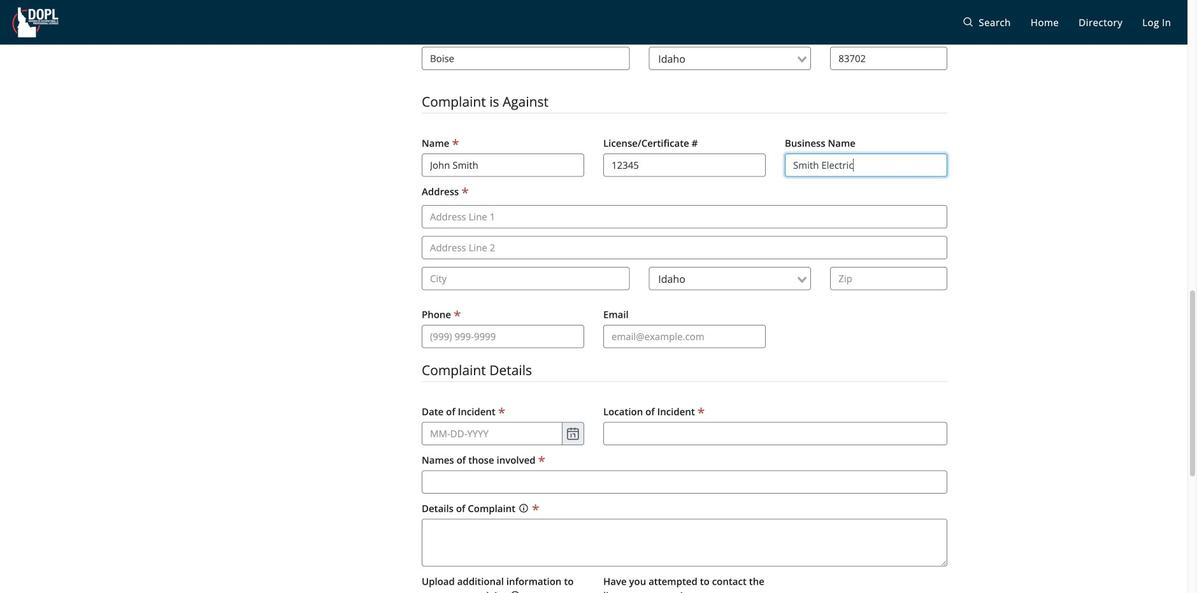 Task type: locate. For each thing, give the bounding box(es) containing it.
0 vertical spatial zip text field
[[830, 47, 947, 70]]

1 address line 1 text field from the top
[[422, 0, 947, 8]]

1 vertical spatial search for option field
[[649, 267, 811, 290]]

None search field
[[651, 47, 795, 69]]

None text field
[[603, 154, 766, 177], [785, 154, 947, 177], [603, 422, 947, 445], [422, 471, 947, 494], [422, 519, 947, 567], [603, 154, 766, 177], [785, 154, 947, 177], [603, 422, 947, 445], [422, 471, 947, 494], [422, 519, 947, 567]]

0 vertical spatial address line 2 text field
[[422, 16, 947, 39]]

2 zip text field from the top
[[830, 267, 947, 290]]

0 vertical spatial search for option field
[[649, 47, 811, 70]]

address line 2 text field for 'search for option' 'field' related to second city text field from the top of the page
[[422, 236, 947, 259]]

2 address line 1 text field from the top
[[422, 205, 947, 228]]

1 vertical spatial address line 1 text field
[[422, 205, 947, 228]]

date of incident element
[[422, 405, 505, 419]]

zip text field for 'search for option' 'field' related to second city text field from the top of the page's address line 2 text box
[[830, 267, 947, 290]]

1 vertical spatial address line 2 text field
[[422, 236, 947, 259]]

MM-DD-YYYY text field
[[422, 422, 562, 445]]

Address Line 1 text field
[[422, 0, 947, 8], [422, 205, 947, 228]]

None text field
[[422, 154, 584, 177]]

City text field
[[422, 47, 630, 70], [422, 267, 630, 290]]

2 search for option field from the top
[[649, 267, 811, 290]]

0 vertical spatial address line 1 text field
[[422, 0, 947, 8]]

1 vertical spatial zip text field
[[830, 267, 947, 290]]

Address Line 2 text field
[[422, 16, 947, 39], [422, 236, 947, 259]]

1 zip text field from the top
[[830, 47, 947, 70]]

1 address line 2 text field from the top
[[422, 16, 947, 39]]

0 vertical spatial city text field
[[422, 47, 630, 70]]

1 vertical spatial city text field
[[422, 267, 630, 290]]

Search for option field
[[649, 47, 811, 70], [649, 267, 811, 290]]

None search field
[[651, 268, 795, 290]]

Zip text field
[[830, 47, 947, 70], [830, 267, 947, 290]]

2 city text field from the top
[[422, 267, 630, 290]]

email element
[[603, 307, 629, 322]]

name element
[[422, 136, 459, 150]]

address line 1 text field for 'search for option' 'field' related to second city text field from the top of the page
[[422, 205, 947, 228]]

1 search for option field from the top
[[649, 47, 811, 70]]

2 address line 2 text field from the top
[[422, 236, 947, 259]]

phone element
[[422, 307, 461, 322]]

search image
[[963, 16, 973, 29]]

info image
[[511, 590, 520, 593]]

license/certificate # element
[[603, 136, 698, 150]]



Task type: vqa. For each thing, say whether or not it's contained in the screenshot.
LOCATION OF INCIDENT 'element'
yes



Task type: describe. For each thing, give the bounding box(es) containing it.
address line 1 text field for 'search for option' 'field' associated with second city text field from the bottom
[[422, 0, 947, 8]]

1 city text field from the top
[[422, 47, 630, 70]]

search for option field for second city text field from the bottom
[[649, 47, 811, 70]]

names of those involved element
[[422, 453, 545, 467]]

location of incident element
[[603, 405, 705, 419]]

(999) 999-9999 telephone field
[[422, 325, 584, 348]]

search for option field for second city text field from the top of the page
[[649, 267, 811, 290]]

zip text field for address line 2 text box for 'search for option' 'field' associated with second city text field from the bottom
[[830, 47, 947, 70]]

email@example.com email field
[[603, 325, 766, 348]]

address line 2 text field for 'search for option' 'field' associated with second city text field from the bottom
[[422, 16, 947, 39]]

info image
[[519, 503, 528, 515]]

business name element
[[785, 136, 856, 150]]



